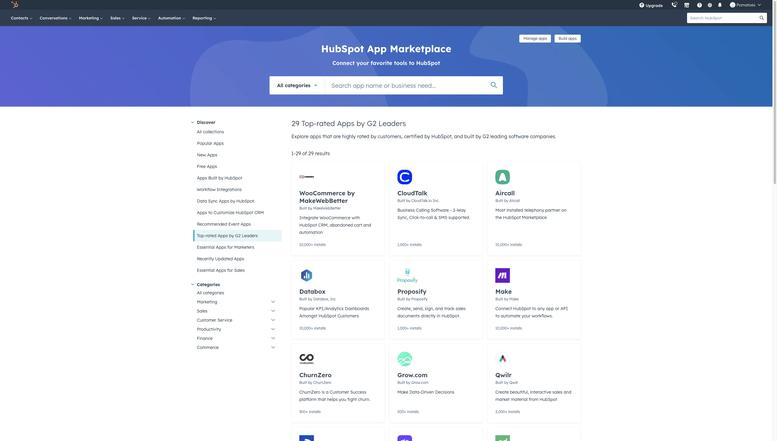 Task type: vqa. For each thing, say whether or not it's contained in the screenshot.


Task type: locate. For each thing, give the bounding box(es) containing it.
1 vertical spatial rated
[[357, 133, 370, 140]]

apps up essential apps for sales link
[[234, 256, 244, 262]]

2 vertical spatial g2
[[235, 233, 241, 239]]

1 vertical spatial service
[[218, 318, 232, 323]]

built inside qwilr built by qwilr
[[496, 381, 503, 385]]

1 for from the top
[[227, 245, 233, 250]]

makewebbetter up crm,
[[313, 206, 341, 211]]

upgrade
[[646, 3, 663, 8]]

apps for explore
[[310, 133, 321, 140]]

1 horizontal spatial sales
[[553, 390, 563, 395]]

and right interactive
[[564, 390, 572, 395]]

beautiful,
[[510, 390, 529, 395]]

manage apps
[[524, 36, 547, 41]]

on
[[562, 208, 567, 213]]

10,000 + installs down automate
[[496, 326, 522, 331]]

conversations link
[[36, 10, 75, 26]]

built inside churnzero built by churnzero
[[300, 381, 307, 385]]

sync,
[[398, 215, 408, 220]]

built up business
[[398, 199, 405, 203]]

0 horizontal spatial g2
[[235, 233, 241, 239]]

apps inside popular apps link
[[214, 141, 224, 146]]

customer up you in the left bottom of the page
[[330, 390, 349, 395]]

marketplaces image
[[685, 3, 690, 8]]

Search HubSpot search field
[[688, 13, 762, 23]]

1 horizontal spatial rated
[[317, 119, 335, 128]]

apps built by hubspot
[[197, 175, 242, 181]]

churnzero inside churnzero built by churnzero
[[313, 381, 331, 385]]

workflow
[[197, 187, 216, 192]]

apps
[[539, 36, 547, 41], [569, 36, 577, 41], [310, 133, 321, 140]]

0 vertical spatial rated
[[317, 119, 335, 128]]

apps right manage in the top of the page
[[539, 36, 547, 41]]

customer service
[[197, 318, 232, 323]]

popular kpi/analytics dashboards amongst hubspot customers
[[300, 306, 369, 319]]

search image
[[760, 16, 764, 20]]

apps right event
[[241, 222, 251, 227]]

all categories
[[277, 82, 311, 88], [197, 290, 224, 296]]

1 vertical spatial marketing
[[197, 300, 217, 305]]

2 for from the top
[[227, 268, 233, 273]]

apps built by hubspot link
[[193, 172, 282, 184]]

built up automate
[[496, 297, 503, 302]]

0 vertical spatial woocommerce
[[300, 189, 346, 197]]

built inside make built by make
[[496, 297, 503, 302]]

built for grow.com
[[398, 381, 405, 385]]

built for churnzero
[[300, 381, 307, 385]]

built
[[208, 175, 217, 181], [398, 199, 405, 203], [496, 199, 503, 203], [300, 206, 307, 211], [398, 297, 405, 302], [300, 297, 307, 302], [496, 297, 503, 302], [300, 381, 307, 385], [398, 381, 405, 385], [496, 381, 503, 385]]

1 vertical spatial for
[[227, 268, 233, 273]]

that down is
[[318, 397, 326, 403]]

built up make data-driven decisions
[[398, 381, 405, 385]]

menu item
[[667, 0, 669, 10]]

1 horizontal spatial marketing link
[[193, 298, 282, 307]]

for down top-rated apps by g2 leaders
[[227, 245, 233, 250]]

0 horizontal spatial customer
[[197, 318, 216, 323]]

that inside churnzero is a customer success platform that helps you fight churn.
[[318, 397, 326, 403]]

sales link
[[107, 10, 129, 26], [193, 307, 282, 316]]

built down the free apps
[[208, 175, 217, 181]]

hubspot inside connect hubspot to any app or api to automate your workflows.
[[514, 306, 531, 312]]

built inside cloudtalk built by cloudtalk.io inc.
[[398, 199, 405, 203]]

1,000
[[398, 243, 407, 247], [398, 326, 407, 331]]

makewebbetter
[[300, 197, 348, 205], [313, 206, 341, 211]]

of
[[302, 151, 307, 157]]

2 horizontal spatial rated
[[357, 133, 370, 140]]

0 vertical spatial essential
[[197, 245, 215, 250]]

top- down recommended
[[197, 233, 206, 239]]

0 horizontal spatial sales
[[110, 16, 122, 20]]

0 horizontal spatial connect
[[333, 60, 355, 67]]

hubspot.
[[442, 314, 461, 319]]

databox,
[[313, 297, 329, 302]]

1 vertical spatial your
[[522, 314, 531, 319]]

connect inside connect hubspot to any app or api to automate your workflows.
[[496, 306, 512, 312]]

1 horizontal spatial popular
[[300, 306, 315, 312]]

by inside databox built by databox, inc
[[308, 297, 312, 302]]

essential apps for sales
[[197, 268, 245, 273]]

apps up the recently updated apps
[[216, 245, 226, 250]]

marketplace up 'tools'
[[390, 43, 452, 55]]

0 vertical spatial your
[[357, 60, 369, 67]]

marketplace down telephony
[[522, 215, 547, 220]]

2 horizontal spatial sales
[[234, 268, 245, 273]]

apps right explore
[[310, 133, 321, 140]]

2 1,000 from the top
[[398, 326, 407, 331]]

1 vertical spatial marketing link
[[193, 298, 282, 307]]

0 vertical spatial marketing
[[79, 16, 100, 20]]

+ for cloudtalk
[[407, 243, 409, 247]]

menu
[[635, 0, 766, 10]]

1,000 down documents
[[398, 326, 407, 331]]

top- up explore
[[302, 119, 317, 128]]

by inside make built by make
[[504, 297, 509, 302]]

all
[[277, 82, 284, 88], [197, 129, 202, 135], [197, 290, 202, 296]]

caret image left categories
[[191, 284, 194, 286]]

0 horizontal spatial leaders
[[242, 233, 258, 239]]

rated up are
[[317, 119, 335, 128]]

1 vertical spatial sales
[[553, 390, 563, 395]]

help image
[[697, 3, 703, 8]]

by inside cloudtalk built by cloudtalk.io inc.
[[406, 199, 411, 203]]

market
[[496, 397, 510, 403]]

woocommerce up integrate
[[300, 189, 346, 197]]

installs for databox
[[314, 326, 326, 331]]

leaders up marketers
[[242, 233, 258, 239]]

1 vertical spatial essential
[[197, 268, 215, 273]]

built for proposify
[[398, 297, 405, 302]]

0 vertical spatial popular
[[197, 141, 213, 146]]

built down databox
[[300, 297, 307, 302]]

apps down data
[[197, 210, 207, 216]]

1 vertical spatial woocommerce
[[320, 215, 351, 221]]

leaders
[[379, 119, 406, 128], [242, 233, 258, 239]]

0 horizontal spatial marketplace
[[390, 43, 452, 55]]

make for make
[[496, 288, 512, 296]]

1 vertical spatial grow.com
[[412, 381, 429, 385]]

apps right new
[[207, 152, 217, 158]]

for down updated
[[227, 268, 233, 273]]

1 vertical spatial that
[[318, 397, 326, 403]]

installs for make
[[510, 326, 522, 331]]

2 vertical spatial all
[[197, 290, 202, 296]]

rated right highly
[[357, 133, 370, 140]]

0 vertical spatial grow.com
[[398, 372, 428, 379]]

apps inside 'top-rated apps by g2 leaders' link
[[218, 233, 228, 239]]

10,000 for databox
[[300, 326, 311, 331]]

apps inside apps to customize hubspot crm link
[[197, 210, 207, 216]]

create,
[[398, 306, 412, 312]]

installs for proposify
[[410, 326, 422, 331]]

customize
[[214, 210, 235, 216]]

popular up new apps
[[197, 141, 213, 146]]

marketplace inside most installed telephony partner on the hubspot marketplace
[[522, 215, 547, 220]]

1 horizontal spatial customer
[[330, 390, 349, 395]]

that left are
[[323, 133, 332, 140]]

aircall up installed
[[510, 199, 520, 203]]

1,000 down sync,
[[398, 243, 407, 247]]

0 vertical spatial qwilr
[[496, 372, 512, 379]]

your
[[357, 60, 369, 67], [522, 314, 531, 319]]

documents
[[398, 314, 420, 319]]

10,000 down "the"
[[496, 243, 507, 247]]

is
[[322, 390, 325, 395]]

29 right of
[[309, 151, 314, 157]]

300
[[300, 410, 306, 414]]

and right cart
[[364, 223, 371, 228]]

0 vertical spatial sales
[[456, 306, 466, 312]]

built up integrate
[[300, 206, 307, 211]]

your right automate
[[522, 314, 531, 319]]

installs for grow.com
[[407, 410, 419, 414]]

for inside essential apps for sales link
[[227, 268, 233, 273]]

churnzero inside churnzero is a customer success platform that helps you fight churn.
[[300, 390, 321, 395]]

popular for popular kpi/analytics dashboards amongst hubspot customers
[[300, 306, 315, 312]]

2 vertical spatial churnzero
[[300, 390, 321, 395]]

installs for woocommerce by makewebbetter
[[314, 243, 326, 247]]

500
[[398, 410, 404, 414]]

1,000 + installs down documents
[[398, 326, 422, 331]]

1,000 + installs for proposify
[[398, 326, 422, 331]]

caret image inside discover dropdown button
[[191, 122, 194, 123]]

1 caret image from the top
[[191, 122, 194, 123]]

categories inside popup button
[[285, 82, 311, 88]]

2 essential from the top
[[197, 268, 215, 273]]

to left automate
[[496, 314, 500, 319]]

interactive
[[530, 390, 552, 395]]

10,000 + installs down amongst
[[300, 326, 326, 331]]

qwilr up create
[[496, 372, 512, 379]]

0 horizontal spatial categories
[[203, 290, 224, 296]]

0 horizontal spatial marketing
[[79, 16, 100, 20]]

2 vertical spatial make
[[398, 390, 409, 395]]

0 horizontal spatial sales
[[456, 306, 466, 312]]

apps right sync
[[219, 199, 229, 204]]

driven
[[421, 390, 434, 395]]

0 horizontal spatial apps
[[310, 133, 321, 140]]

marketing
[[79, 16, 100, 20], [197, 300, 217, 305]]

1,000 for proposify
[[398, 326, 407, 331]]

1 vertical spatial popular
[[300, 306, 315, 312]]

leaders up customers,
[[379, 119, 406, 128]]

caret image inside categories dropdown button
[[191, 284, 194, 286]]

aircall up most
[[496, 189, 515, 197]]

apps down recommended event apps
[[218, 233, 228, 239]]

contacts link
[[7, 10, 36, 26]]

0 vertical spatial that
[[323, 133, 332, 140]]

0 vertical spatial marketplace
[[390, 43, 452, 55]]

1 horizontal spatial leaders
[[379, 119, 406, 128]]

10,000 + installs for woocommerce by makewebbetter
[[300, 243, 326, 247]]

and inside integrate woocommerce with hubspot crm, abandoned cart and automation
[[364, 223, 371, 228]]

0 horizontal spatial rated
[[206, 233, 217, 239]]

sales up customer service
[[197, 309, 208, 314]]

connect your favorite tools to hubspot
[[333, 60, 440, 67]]

essential apps for sales link
[[193, 265, 282, 276]]

10,000 down automate
[[496, 326, 507, 331]]

built up create
[[496, 381, 503, 385]]

0 vertical spatial g2
[[367, 119, 377, 128]]

1 horizontal spatial g2
[[367, 119, 377, 128]]

apps down the recently updated apps
[[216, 268, 226, 273]]

recommended event apps link
[[193, 219, 282, 230]]

1 vertical spatial marketplace
[[522, 215, 547, 220]]

0 horizontal spatial service
[[132, 16, 148, 20]]

0 horizontal spatial sales link
[[107, 10, 129, 26]]

apps right free
[[207, 164, 217, 169]]

popular inside popular kpi/analytics dashboards amongst hubspot customers
[[300, 306, 315, 312]]

essential apps for marketers link
[[193, 242, 282, 253]]

rated down recommended
[[206, 233, 217, 239]]

0 vertical spatial makewebbetter
[[300, 197, 348, 205]]

sales down recently updated apps link
[[234, 268, 245, 273]]

grow.com
[[398, 372, 428, 379], [412, 381, 429, 385]]

to right 'tools'
[[409, 60, 415, 67]]

1 vertical spatial churnzero
[[313, 381, 331, 385]]

amongst
[[300, 314, 318, 319]]

makewebbetter up integrate
[[300, 197, 348, 205]]

productivity link
[[193, 325, 282, 334]]

categories
[[197, 282, 220, 288]]

rated inside 'top-rated apps by g2 leaders' link
[[206, 233, 217, 239]]

+ for qwilr
[[505, 410, 508, 414]]

marketing link
[[75, 10, 107, 26], [193, 298, 282, 307]]

1 vertical spatial connect
[[496, 306, 512, 312]]

built up platform in the bottom of the page
[[300, 381, 307, 385]]

notifications image
[[718, 3, 723, 8]]

for inside essential apps for marketers link
[[227, 245, 233, 250]]

installed
[[507, 208, 524, 213]]

service up 'productivity' link
[[218, 318, 232, 323]]

sales right track
[[456, 306, 466, 312]]

workflow integrations
[[197, 187, 242, 192]]

0 vertical spatial for
[[227, 245, 233, 250]]

built inside grow.com built by grow.com
[[398, 381, 405, 385]]

woocommerce up the "abandoned" on the bottom left
[[320, 215, 351, 221]]

1 horizontal spatial your
[[522, 314, 531, 319]]

built inside proposify built by proposify
[[398, 297, 405, 302]]

10,000 down amongst
[[300, 326, 311, 331]]

2,000
[[496, 410, 505, 414]]

churnzero for churnzero is a customer success platform that helps you fight churn.
[[300, 390, 321, 395]]

10,000 down automation
[[300, 243, 311, 247]]

0 horizontal spatial all categories
[[197, 290, 224, 296]]

automation link
[[155, 10, 189, 26]]

upgrade image
[[639, 3, 645, 8]]

essential down recently
[[197, 268, 215, 273]]

and up in
[[436, 306, 443, 312]]

1 1,000 from the top
[[398, 243, 407, 247]]

to left any
[[532, 306, 537, 312]]

0 vertical spatial make
[[496, 288, 512, 296]]

1 vertical spatial 1,000
[[398, 326, 407, 331]]

caret image left discover
[[191, 122, 194, 123]]

0 horizontal spatial popular
[[197, 141, 213, 146]]

popular apps
[[197, 141, 224, 146]]

connect for connect your favorite tools to hubspot
[[333, 60, 355, 67]]

1 horizontal spatial service
[[218, 318, 232, 323]]

apps inside recommended event apps link
[[241, 222, 251, 227]]

apps inside the apps built by hubspot link
[[197, 175, 207, 181]]

2 vertical spatial sales
[[197, 309, 208, 314]]

by inside churnzero built by churnzero
[[308, 381, 312, 385]]

installs for churnzero
[[309, 410, 321, 414]]

fight
[[348, 397, 357, 403]]

1 vertical spatial makewebbetter
[[313, 206, 341, 211]]

1 vertical spatial top-
[[197, 233, 206, 239]]

1 vertical spatial 1,000 + installs
[[398, 326, 422, 331]]

by inside proposify built by proposify
[[406, 297, 411, 302]]

service left automation
[[132, 16, 148, 20]]

1 horizontal spatial top-
[[302, 119, 317, 128]]

1 vertical spatial caret image
[[191, 284, 194, 286]]

1 vertical spatial sales link
[[193, 307, 282, 316]]

0 vertical spatial marketing link
[[75, 10, 107, 26]]

0 vertical spatial 1,000 + installs
[[398, 243, 422, 247]]

0 vertical spatial all
[[277, 82, 284, 88]]

churnzero is a customer success platform that helps you fight churn.
[[300, 390, 370, 403]]

0 vertical spatial 1,000
[[398, 243, 407, 247]]

built inside aircall built by aircall
[[496, 199, 503, 203]]

categories
[[285, 82, 311, 88], [203, 290, 224, 296]]

29 up explore
[[292, 119, 300, 128]]

woocommerce inside integrate woocommerce with hubspot crm, abandoned cart and automation
[[320, 215, 351, 221]]

hubspot link
[[7, 1, 23, 9]]

1 vertical spatial qwilr
[[510, 381, 518, 385]]

1 horizontal spatial marketplace
[[522, 215, 547, 220]]

customer up productivity at the bottom of page
[[197, 318, 216, 323]]

sync
[[208, 199, 218, 204]]

free apps link
[[193, 161, 282, 172]]

marketplaces button
[[681, 0, 694, 10]]

apps down collections on the left
[[214, 141, 224, 146]]

aircall
[[496, 189, 515, 197], [510, 199, 520, 203]]

10,000 + installs down automation
[[300, 243, 326, 247]]

2 caret image from the top
[[191, 284, 194, 286]]

caret image
[[191, 122, 194, 123], [191, 284, 194, 286]]

your left favorite in the top of the page
[[357, 60, 369, 67]]

all categories button
[[270, 76, 325, 95]]

0 vertical spatial caret image
[[191, 122, 194, 123]]

built for qwilr
[[496, 381, 503, 385]]

hubspot inside most installed telephony partner on the hubspot marketplace
[[503, 215, 521, 220]]

0 vertical spatial service
[[132, 16, 148, 20]]

built up create,
[[398, 297, 405, 302]]

apps right build
[[569, 36, 577, 41]]

built up most
[[496, 199, 503, 203]]

0 vertical spatial categories
[[285, 82, 311, 88]]

way
[[457, 208, 466, 213]]

installs for aircall
[[510, 243, 522, 247]]

g2
[[367, 119, 377, 128], [483, 133, 489, 140], [235, 233, 241, 239]]

proposify
[[398, 288, 427, 296], [412, 297, 428, 302]]

essential up recently
[[197, 245, 215, 250]]

recently updated apps
[[197, 256, 244, 262]]

built inside the apps built by hubspot link
[[208, 175, 217, 181]]

10,000 + installs for aircall
[[496, 243, 522, 247]]

0 vertical spatial churnzero
[[300, 372, 332, 379]]

integrate
[[300, 215, 319, 221]]

telephony
[[525, 208, 544, 213]]

1-29 of 29 results
[[292, 151, 330, 157]]

10,000 + installs down "the"
[[496, 243, 522, 247]]

1 vertical spatial g2
[[483, 133, 489, 140]]

1 horizontal spatial connect
[[496, 306, 512, 312]]

sales
[[456, 306, 466, 312], [553, 390, 563, 395]]

apps for manage
[[539, 36, 547, 41]]

to-
[[421, 215, 426, 220]]

1,000 + installs down click-
[[398, 243, 422, 247]]

for
[[227, 245, 233, 250], [227, 268, 233, 273]]

1 horizontal spatial marketing
[[197, 300, 217, 305]]

sales right interactive
[[553, 390, 563, 395]]

2 horizontal spatial apps
[[569, 36, 577, 41]]

help button
[[695, 0, 705, 10]]

0 horizontal spatial marketing link
[[75, 10, 107, 26]]

2 1,000 + installs from the top
[[398, 326, 422, 331]]

built for aircall
[[496, 199, 503, 203]]

service link
[[129, 10, 155, 26]]

sales left service "link"
[[110, 16, 122, 20]]

popular up amongst
[[300, 306, 315, 312]]

hubspot image
[[11, 1, 18, 9]]

1 1,000 + installs from the top
[[398, 243, 422, 247]]

proposify built by proposify
[[398, 288, 428, 302]]

customers,
[[378, 133, 403, 140]]

build apps
[[559, 36, 577, 41]]

0 horizontal spatial top-
[[197, 233, 206, 239]]

automation
[[158, 16, 182, 20]]

built inside databox built by databox, inc
[[300, 297, 307, 302]]

installs for qwilr
[[509, 410, 520, 414]]

1 essential from the top
[[197, 245, 215, 250]]

qwilr up the beautiful,
[[510, 381, 518, 385]]

apps down free
[[197, 175, 207, 181]]

+ for grow.com
[[404, 410, 406, 414]]



Task type: describe. For each thing, give the bounding box(es) containing it.
app
[[367, 43, 387, 55]]

with
[[352, 215, 360, 221]]

recommended
[[197, 222, 227, 227]]

all for categories
[[197, 290, 202, 296]]

woocommerce inside woocommerce by makewebbetter built by makewebbetter
[[300, 189, 346, 197]]

0 vertical spatial leaders
[[379, 119, 406, 128]]

2-
[[453, 208, 457, 213]]

apps for build
[[569, 36, 577, 41]]

0 vertical spatial proposify
[[398, 288, 427, 296]]

1 vertical spatial sales
[[234, 268, 245, 273]]

manage apps link
[[520, 35, 551, 43]]

Search app name or business need... search field
[[325, 76, 503, 95]]

make for decisions
[[398, 390, 409, 395]]

+ for churnzero
[[306, 410, 308, 414]]

material
[[511, 397, 528, 403]]

any
[[538, 306, 545, 312]]

essential for essential apps for sales
[[197, 268, 215, 273]]

hubspot app marketplace link
[[321, 43, 452, 55]]

collections
[[203, 129, 224, 135]]

new
[[197, 152, 206, 158]]

settings link
[[706, 2, 714, 8]]

0 horizontal spatial your
[[357, 60, 369, 67]]

2 horizontal spatial g2
[[483, 133, 489, 140]]

500 + installs
[[398, 410, 419, 414]]

api
[[561, 306, 568, 312]]

customer inside churnzero is a customer success platform that helps you fight churn.
[[330, 390, 349, 395]]

dashboards
[[345, 306, 369, 312]]

10,000 for aircall
[[496, 243, 507, 247]]

workflows.
[[532, 314, 553, 319]]

top-rated apps by g2 leaders
[[197, 233, 258, 239]]

app
[[546, 306, 554, 312]]

sales inside create beautiful, interactive sales and market material from hubspot
[[553, 390, 563, 395]]

cloudtalk
[[398, 189, 428, 197]]

manage
[[524, 36, 538, 41]]

caret image for categories
[[191, 284, 194, 286]]

apps inside recently updated apps link
[[234, 256, 244, 262]]

1 vertical spatial proposify
[[412, 297, 428, 302]]

create
[[496, 390, 509, 395]]

1 horizontal spatial sales link
[[193, 307, 282, 316]]

29 top-rated apps by g2 leaders
[[292, 119, 406, 128]]

+ for databox
[[311, 326, 313, 331]]

reporting
[[193, 16, 213, 20]]

+ for aircall
[[507, 243, 509, 247]]

commerce link
[[193, 343, 282, 352]]

create, send, sign, and track sales documents directly in hubspot.
[[398, 306, 466, 319]]

built for databox
[[300, 297, 307, 302]]

software
[[509, 133, 529, 140]]

+ for woocommerce by makewebbetter
[[311, 243, 313, 247]]

by inside grow.com built by grow.com
[[406, 381, 411, 385]]

all for discover
[[197, 129, 202, 135]]

or
[[555, 306, 560, 312]]

calling
[[416, 208, 430, 213]]

partner
[[546, 208, 561, 213]]

free apps
[[197, 164, 217, 169]]

reporting link
[[189, 10, 220, 26]]

hubspot,
[[432, 133, 453, 140]]

connect for connect hubspot to any app or api to automate your workflows.
[[496, 306, 512, 312]]

1 horizontal spatial sales
[[197, 309, 208, 314]]

apps to customize hubspot crm
[[197, 210, 264, 216]]

caret image for discover
[[191, 122, 194, 123]]

new apps
[[197, 152, 217, 158]]

databox
[[300, 288, 326, 296]]

most installed telephony partner on the hubspot marketplace
[[496, 208, 567, 220]]

1 vertical spatial leaders
[[242, 233, 258, 239]]

automation
[[300, 230, 323, 235]]

1 vertical spatial aircall
[[510, 199, 520, 203]]

for for sales
[[227, 268, 233, 273]]

hubspot inside create beautiful, interactive sales and market material from hubspot
[[540, 397, 558, 403]]

service inside "link"
[[132, 16, 148, 20]]

built for make
[[496, 297, 503, 302]]

you
[[339, 397, 346, 403]]

menu containing pomatoes
[[635, 0, 766, 10]]

and inside create beautiful, interactive sales and market material from hubspot
[[564, 390, 572, 395]]

sales inside create, send, sign, and track sales documents directly in hubspot.
[[456, 306, 466, 312]]

crm,
[[318, 223, 329, 228]]

10,000 + installs for databox
[[300, 326, 326, 331]]

contacts
[[11, 16, 29, 20]]

make data-driven decisions
[[398, 390, 455, 395]]

built inside woocommerce by makewebbetter built by makewebbetter
[[300, 206, 307, 211]]

leading
[[491, 133, 508, 140]]

inc
[[330, 297, 336, 302]]

+ for make
[[507, 326, 509, 331]]

hubspot inside integrate woocommerce with hubspot crm, abandoned cart and automation
[[300, 223, 317, 228]]

1 vertical spatial all categories
[[197, 290, 224, 296]]

finance link
[[193, 334, 282, 343]]

apps to customize hubspot crm link
[[193, 207, 282, 219]]

and left 'built'
[[454, 133, 463, 140]]

hubspot inside popular kpi/analytics dashboards amongst hubspot customers
[[319, 314, 336, 319]]

calling icon image
[[672, 2, 677, 8]]

track
[[444, 306, 455, 312]]

1,000 + installs for cloudtalk
[[398, 243, 422, 247]]

by inside qwilr built by qwilr
[[504, 381, 509, 385]]

business
[[398, 208, 415, 213]]

explore
[[292, 133, 309, 140]]

0 vertical spatial sales
[[110, 16, 122, 20]]

calling icon button
[[669, 1, 680, 9]]

your inside connect hubspot to any app or api to automate your workflows.
[[522, 314, 531, 319]]

10,000 for woocommerce by makewebbetter
[[300, 243, 311, 247]]

explore apps that are highly rated by customers, certified by hubspot, and built by g2 leading software companies.
[[292, 133, 557, 140]]

apps inside the "new apps" link
[[207, 152, 217, 158]]

hubspot app marketplace
[[321, 43, 452, 55]]

0 vertical spatial customer
[[197, 318, 216, 323]]

built for cloudtalk
[[398, 199, 405, 203]]

from
[[529, 397, 539, 403]]

29 left of
[[296, 151, 301, 157]]

apps inside 'data sync apps by hubspot' link
[[219, 199, 229, 204]]

build apps link
[[555, 35, 581, 43]]

popular for popular apps
[[197, 141, 213, 146]]

supported.
[[449, 215, 470, 220]]

the
[[496, 215, 502, 220]]

all categories link
[[193, 289, 282, 298]]

abandoned
[[330, 223, 353, 228]]

&
[[434, 215, 438, 220]]

1 vertical spatial categories
[[203, 290, 224, 296]]

essential for essential apps for marketers
[[197, 245, 215, 250]]

and inside create, send, sign, and track sales documents directly in hubspot.
[[436, 306, 443, 312]]

apps inside essential apps for marketers link
[[216, 245, 226, 250]]

10,000 + installs for make
[[496, 326, 522, 331]]

updated
[[215, 256, 233, 262]]

software
[[431, 208, 449, 213]]

0 vertical spatial aircall
[[496, 189, 515, 197]]

1 vertical spatial make
[[510, 297, 519, 302]]

grow.com built by grow.com
[[398, 372, 429, 385]]

10,000 for make
[[496, 326, 507, 331]]

top-rated apps by g2 leaders link
[[193, 230, 282, 242]]

built
[[465, 133, 475, 140]]

to up recommended
[[208, 210, 213, 216]]

data sync apps by hubspot
[[197, 199, 254, 204]]

all inside popup button
[[277, 82, 284, 88]]

call
[[426, 215, 433, 220]]

apps inside essential apps for sales link
[[216, 268, 226, 273]]

cloudtalk.io
[[412, 199, 432, 203]]

data sync apps by hubspot link
[[193, 196, 282, 207]]

apps up highly
[[337, 119, 355, 128]]

installs for cloudtalk
[[410, 243, 422, 247]]

settings image
[[707, 3, 713, 8]]

woocommerce by makewebbetter built by makewebbetter
[[300, 189, 355, 211]]

built for apps
[[208, 175, 217, 181]]

apps inside free apps "link"
[[207, 164, 217, 169]]

qwilr built by qwilr
[[496, 372, 518, 385]]

1-
[[292, 151, 296, 157]]

integrate woocommerce with hubspot crm, abandoned cart and automation
[[300, 215, 371, 235]]

discover
[[197, 120, 215, 125]]

decisions
[[436, 390, 455, 395]]

churnzero for churnzero built by churnzero
[[300, 372, 332, 379]]

data-
[[410, 390, 421, 395]]

for for marketers
[[227, 245, 233, 250]]

pomatoes button
[[727, 0, 765, 10]]

all categories inside popup button
[[277, 82, 311, 88]]

+ for proposify
[[407, 326, 409, 331]]

by inside aircall built by aircall
[[504, 199, 509, 203]]

click-
[[410, 215, 421, 220]]

recently updated apps link
[[193, 253, 282, 265]]

1,000 for cloudtalk
[[398, 243, 407, 247]]

tyler black image
[[730, 2, 736, 8]]

crm
[[255, 210, 264, 216]]

workflow integrations link
[[193, 184, 282, 196]]



